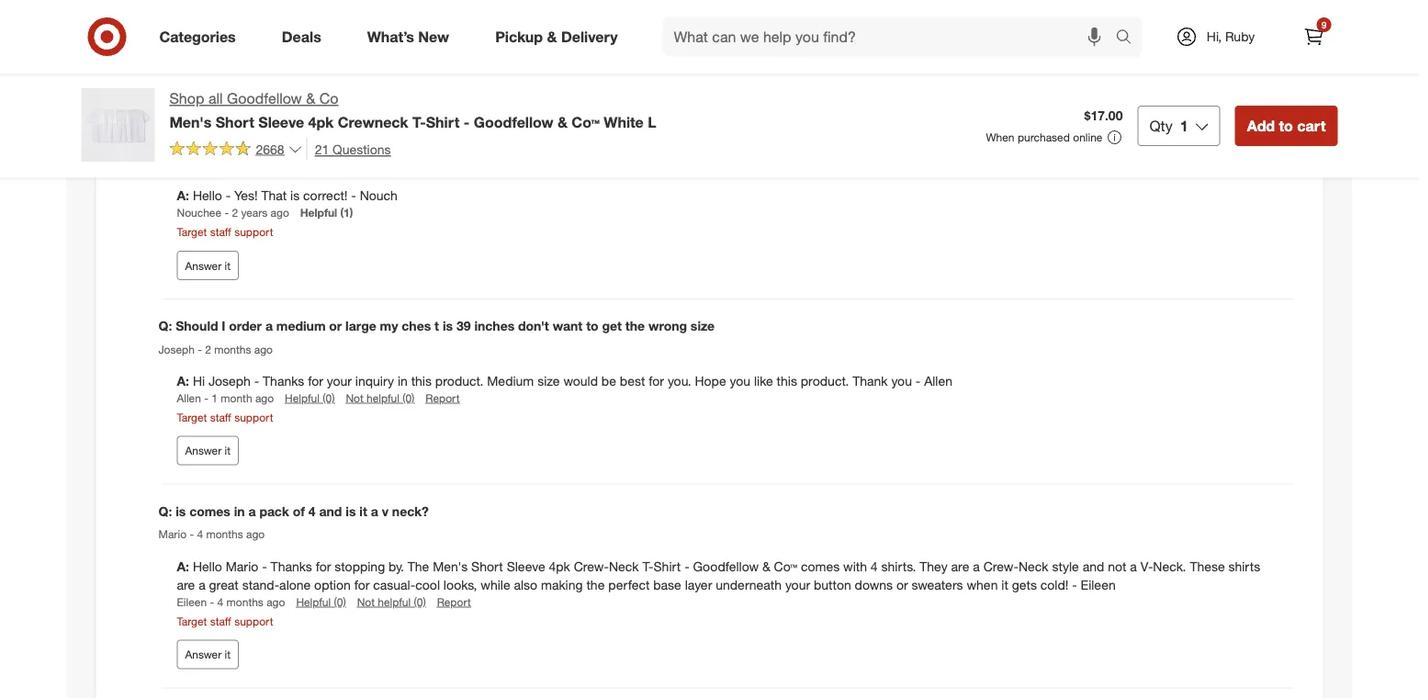 Task type: locate. For each thing, give the bounding box(es) containing it.
hello inside hello mario - thanks for stopping by. the men's short sleeve 4pk crew-neck t-shirt - goodfellow & co™ comes with 4 shirts. they are a crew-neck style and not a v-neck. these shirts are a great stand-alone option for casual-cool looks, while also making the perfect base layer underneath your button downs or sweaters when it gets cold! - eileen
[[193, 558, 222, 574]]

casual-
[[373, 577, 415, 593]]

and left not
[[1083, 558, 1104, 574]]

shirt up base at the left bottom of the page
[[654, 558, 681, 574]]

9 link
[[1294, 17, 1334, 57]]

say
[[541, 142, 560, 158]]

a up when
[[973, 558, 980, 574]]

3 answer it from the top
[[185, 648, 231, 662]]

1 horizontal spatial sleeve
[[507, 558, 545, 574]]

0 vertical spatial not helpful  (0)
[[346, 391, 415, 405]]

0 vertical spatial helpful  (0) button
[[285, 390, 335, 406]]

0 vertical spatial mario
[[158, 528, 187, 542]]

stand-
[[242, 577, 279, 593]]

t- inside shop all goodfellow & co men's short sleeve 4pk crewneck t-shirt - goodfellow & co™ white l
[[412, 113, 426, 131]]

allen down hi
[[177, 391, 201, 405]]

it down allen - 1 month ago at the bottom of page
[[225, 444, 231, 458]]

want
[[553, 318, 583, 334]]

0 vertical spatial years
[[214, 112, 241, 126]]

2 vertical spatial goodfellow
[[693, 558, 759, 574]]

short up while
[[471, 558, 503, 574]]

4pk down co
[[308, 113, 334, 131]]

report button down looks,
[[437, 594, 471, 610]]

don't
[[518, 318, 549, 334]]

- left "yes!"
[[226, 187, 231, 203]]

helpful  (0) down the option
[[296, 595, 346, 609]]

1 vertical spatial joseph
[[208, 373, 251, 389]]

1 you from the left
[[730, 373, 751, 389]]

helpful  (0) button down the option
[[296, 594, 346, 610]]

0 vertical spatial not
[[346, 391, 363, 405]]

answer for a:
[[185, 259, 222, 273]]

staff
[[210, 225, 231, 239], [210, 411, 231, 424], [210, 614, 231, 628]]

t inside q: is this the same as the lyndale crew neck t shirt but just in a 4 pack? jgc731 - 2 years ago
[[431, 87, 435, 104]]

delivery
[[561, 28, 618, 46]]

2 support from the top
[[234, 411, 273, 424]]

it down 'eileen - 4 months ago' at the left
[[225, 648, 231, 662]]

yes!
[[234, 187, 258, 203]]

what's
[[367, 28, 414, 46]]

q&a (21)
[[158, 36, 231, 57]]

new
[[418, 28, 449, 46]]

target staff support for -
[[177, 225, 273, 239]]

when
[[986, 130, 1015, 144]]

0 horizontal spatial your
[[327, 373, 352, 389]]

answer it for eileen - 4 months ago
[[185, 648, 231, 662]]

support for -
[[234, 411, 273, 424]]

the up y_zeek
[[193, 142, 214, 158]]

not helpful  (0) button down casual-
[[357, 594, 426, 610]]

inquiry
[[355, 373, 394, 389]]

or inside q: should i order a medium or large my ches t is 39 inches don't want to get the wrong size joseph - 2 months ago
[[329, 318, 342, 334]]

support for yes!
[[234, 225, 273, 239]]

years down "yes!"
[[241, 206, 268, 220]]

short up "2668" link in the top of the page
[[216, 113, 254, 131]]

target
[[177, 225, 207, 239], [177, 411, 207, 424], [177, 614, 207, 628]]

would
[[563, 373, 598, 389]]

1 vertical spatial thanks
[[271, 558, 312, 574]]

1 a: from the top
[[177, 142, 189, 158]]

nouchee - 2 years ago
[[177, 206, 289, 220]]

&
[[547, 28, 557, 46], [306, 90, 315, 107], [557, 113, 568, 131], [762, 558, 770, 574]]

not helpful  (0) button for is
[[357, 594, 426, 610]]

thanks down medium
[[263, 373, 304, 389]]

the left the perfect
[[586, 577, 605, 593]]

answer it button for allen - 1 month ago
[[177, 437, 239, 466]]

0 horizontal spatial mario
[[158, 528, 187, 542]]

neck up gets
[[1019, 558, 1049, 574]]

0 vertical spatial months
[[214, 342, 251, 356]]

1 vertical spatial your
[[785, 577, 810, 593]]

it left gets
[[1002, 577, 1008, 593]]

1 vertical spatial answer
[[185, 444, 222, 458]]

answer it button for a:
[[177, 251, 239, 280]]

goodfellow right the all
[[227, 90, 302, 107]]

answer down allen - 1 month ago at the bottom of page
[[185, 444, 222, 458]]

a: hi joseph - thanks for your inquiry in this product. medium size would be best for you. hope you like this product. thank you - allen
[[177, 373, 953, 389]]

as
[[276, 87, 290, 104]]

to
[[1279, 117, 1293, 134], [586, 318, 599, 334]]

report button down q: should i order a medium or large my ches t is 39 inches don't want to get the wrong size joseph - 2 months ago
[[426, 390, 460, 406]]

you left like
[[730, 373, 751, 389]]

2 vertical spatial answer it
[[185, 648, 231, 662]]

your
[[327, 373, 352, 389], [785, 577, 810, 593]]

1 vertical spatial to
[[586, 318, 599, 334]]

a: for a: the individual lyndale says 60/40 fabric mix. these 4 packs say 100 cotton.
[[177, 142, 189, 158]]

a inside q: should i order a medium or large my ches t is 39 inches don't want to get the wrong size joseph - 2 months ago
[[265, 318, 273, 334]]

image of men's short sleeve 4pk crewneck t-shirt - goodfellow & co™ white l image
[[81, 88, 155, 162]]

1 horizontal spatial shirt
[[654, 558, 681, 574]]

1 target staff support from the top
[[177, 225, 273, 239]]

joseph up allen - 1 month ago at the bottom of page
[[208, 373, 251, 389]]

1 vertical spatial comes
[[801, 558, 840, 574]]

answer it down 'eileen - 4 months ago' at the left
[[185, 648, 231, 662]]

4 a: from the top
[[177, 558, 193, 574]]

2 vertical spatial years
[[241, 206, 268, 220]]

not
[[1108, 558, 1126, 574]]

1 horizontal spatial product.
[[801, 373, 849, 389]]

0 horizontal spatial in
[[234, 504, 245, 520]]

ago inside q: is this the same as the lyndale crew neck t shirt but just in a 4 pack? jgc731 - 2 years ago
[[244, 112, 262, 126]]

1 horizontal spatial or
[[896, 577, 908, 593]]

1 horizontal spatial in
[[398, 373, 408, 389]]

1 horizontal spatial comes
[[801, 558, 840, 574]]

2 a: from the top
[[177, 187, 189, 203]]

shirts.
[[881, 558, 916, 574]]

lyndale
[[276, 142, 321, 158]]

answer down nouchee
[[185, 259, 222, 273]]

q: inside q: is this the same as the lyndale crew neck t shirt but just in a 4 pack? jgc731 - 2 years ago
[[158, 87, 172, 104]]

inches
[[474, 318, 515, 334]]

helpful down 21
[[293, 161, 330, 174]]

t- inside hello mario - thanks for stopping by. the men's short sleeve 4pk crew-neck t-shirt - goodfellow & co™ comes with 4 shirts. they are a crew-neck style and not a v-neck. these shirts are a great stand-alone option for casual-cool looks, while also making the perfect base layer underneath your button downs or sweaters when it gets cold! - eileen
[[642, 558, 654, 574]]

report for neck?
[[437, 595, 471, 609]]

years down individual
[[233, 161, 260, 174]]

1 crew- from the left
[[574, 558, 609, 574]]

0 vertical spatial eileen
[[1081, 577, 1116, 593]]

2 vertical spatial q:
[[158, 504, 172, 520]]

l
[[648, 113, 657, 131]]

it down nouchee - 2 years ago
[[225, 259, 231, 273]]

support
[[234, 225, 273, 239], [234, 411, 273, 424], [234, 614, 273, 628]]

1 support from the top
[[234, 225, 273, 239]]

1 horizontal spatial t-
[[642, 558, 654, 574]]

a right the just
[[535, 87, 542, 104]]

1 answer from the top
[[185, 259, 222, 273]]

mario up great
[[226, 558, 258, 574]]

it for eileen - 4 months ago
[[225, 648, 231, 662]]

not helpful  (0) button down inquiry
[[346, 390, 415, 406]]

0 vertical spatial t-
[[412, 113, 426, 131]]

2 vertical spatial answer
[[185, 648, 222, 662]]

joseph inside q: should i order a medium or large my ches t is 39 inches don't want to get the wrong size joseph - 2 months ago
[[158, 342, 195, 356]]

2 down the all
[[205, 112, 211, 126]]

looks,
[[444, 577, 477, 593]]

a left great
[[199, 577, 205, 593]]

add to cart button
[[1235, 105, 1338, 146]]

1 vertical spatial helpful  (0)
[[296, 595, 346, 609]]

- up stand-
[[262, 558, 267, 574]]

shop
[[169, 90, 204, 107]]

4 left pack?
[[546, 87, 553, 104]]

0 vertical spatial the
[[193, 142, 214, 158]]

a: left hi
[[177, 373, 189, 389]]

sleeve inside hello mario - thanks for stopping by. the men's short sleeve 4pk crew-neck t-shirt - goodfellow & co™ comes with 4 shirts. they are a crew-neck style and not a v-neck. these shirts are a great stand-alone option for casual-cool looks, while also making the perfect base layer underneath your button downs or sweaters when it gets cold! - eileen
[[507, 558, 545, 574]]

men's inside hello mario - thanks for stopping by. the men's short sleeve 4pk crew-neck t-shirt - goodfellow & co™ comes with 4 shirts. they are a crew-neck style and not a v-neck. these shirts are a great stand-alone option for casual-cool looks, while also making the perfect base layer underneath your button downs or sweaters when it gets cold! - eileen
[[433, 558, 468, 574]]

3 a: from the top
[[177, 373, 189, 389]]

1 vertical spatial and
[[1083, 558, 1104, 574]]

you.
[[668, 373, 691, 389]]

1 left month
[[212, 391, 218, 405]]

1 horizontal spatial crew-
[[983, 558, 1019, 574]]

product. down q: should i order a medium or large my ches t is 39 inches don't want to get the wrong size joseph - 2 months ago
[[435, 373, 484, 389]]

0 horizontal spatial the
[[193, 142, 214, 158]]

q: for q: is this the same as the lyndale crew neck t shirt but just in a 4 pack?
[[158, 87, 172, 104]]

0 vertical spatial not helpful  (0) button
[[346, 390, 415, 406]]

1 horizontal spatial are
[[951, 558, 969, 574]]

you right thank
[[891, 373, 912, 389]]

target down nouchee
[[177, 225, 207, 239]]

button
[[814, 577, 851, 593]]

3 q: from the top
[[158, 504, 172, 520]]

0 vertical spatial 1
[[1180, 117, 1188, 134]]

1 vertical spatial these
[[1190, 558, 1225, 574]]

2 down individual
[[224, 161, 230, 174]]

1 horizontal spatial mario
[[226, 558, 258, 574]]

support down month
[[234, 411, 273, 424]]

helpful (1)
[[293, 161, 345, 174], [300, 206, 353, 220]]

report down q: should i order a medium or large my ches t is 39 inches don't want to get the wrong size joseph - 2 months ago
[[426, 391, 460, 405]]

helpful down correct!
[[300, 206, 337, 220]]

pack
[[259, 504, 289, 520]]

t inside q: should i order a medium or large my ches t is 39 inches don't want to get the wrong size joseph - 2 months ago
[[435, 318, 439, 334]]

hello mario - thanks for stopping by. the men's short sleeve 4pk crew-neck t-shirt - goodfellow & co™ comes with 4 shirts. they are a crew-neck style and not a v-neck. these shirts are a great stand-alone option for casual-cool looks, while also making the perfect base layer underneath your button downs or sweaters when it gets cold! - eileen
[[177, 558, 1260, 593]]

0 vertical spatial short
[[216, 113, 254, 131]]

0 horizontal spatial crew-
[[574, 558, 609, 574]]

1 vertical spatial t-
[[642, 558, 654, 574]]

(0)
[[323, 391, 335, 405], [403, 391, 415, 405], [334, 595, 346, 609], [414, 595, 426, 609]]

1 vertical spatial co™
[[774, 558, 797, 574]]

my
[[380, 318, 398, 334]]

3 target from the top
[[177, 614, 207, 628]]

0 horizontal spatial comes
[[189, 504, 230, 520]]

1 staff from the top
[[210, 225, 231, 239]]

goodfellow
[[227, 90, 302, 107], [474, 113, 553, 131], [693, 558, 759, 574]]

2 answer it from the top
[[185, 444, 231, 458]]

co™ down pack?
[[572, 113, 600, 131]]

short inside shop all goodfellow & co men's short sleeve 4pk crewneck t-shirt - goodfellow & co™ white l
[[216, 113, 254, 131]]

staff for -
[[210, 225, 231, 239]]

- inside q: should i order a medium or large my ches t is 39 inches don't want to get the wrong size joseph - 2 months ago
[[198, 342, 202, 356]]

a left the v
[[371, 504, 378, 520]]

0 horizontal spatial neck
[[609, 558, 639, 574]]

(0) down medium
[[323, 391, 335, 405]]

2 down should
[[205, 342, 211, 356]]

should
[[176, 318, 218, 334]]

1 horizontal spatial your
[[785, 577, 810, 593]]

goodfellow down the just
[[474, 113, 553, 131]]

1 answer it button from the top
[[177, 251, 239, 280]]

1 target from the top
[[177, 225, 207, 239]]

a: up 'eileen - 4 months ago' at the left
[[177, 558, 193, 574]]

0 vertical spatial men's
[[169, 113, 211, 131]]

add to cart
[[1247, 117, 1326, 134]]

this right like
[[777, 373, 797, 389]]

- inside q: is this the same as the lyndale crew neck t shirt but just in a 4 pack? jgc731 - 2 years ago
[[198, 112, 202, 126]]

1 horizontal spatial neck
[[1019, 558, 1049, 574]]

a: for a: hello - yes! that is correct! - nouch
[[177, 187, 189, 203]]

q&a
[[158, 36, 196, 57]]

these left shirts on the right of the page
[[1190, 558, 1225, 574]]

answer it for allen - 1 month ago
[[185, 444, 231, 458]]

and inside q: is comes in a pack of 4 and is it a v neck? mario - 4 months ago
[[319, 504, 342, 520]]

size inside q: should i order a medium or large my ches t is 39 inches don't want to get the wrong size joseph - 2 months ago
[[691, 318, 715, 334]]

wrong
[[648, 318, 687, 334]]

t for is
[[435, 318, 439, 334]]

1 vertical spatial report
[[437, 595, 471, 609]]

product. left thank
[[801, 373, 849, 389]]

the up cool
[[408, 558, 429, 574]]

1 vertical spatial support
[[234, 411, 273, 424]]

(0) down the option
[[334, 595, 346, 609]]

co
[[319, 90, 338, 107]]

not helpful  (0) down casual-
[[357, 595, 426, 609]]

2 hello from the top
[[193, 558, 222, 574]]

4 up the downs
[[871, 558, 878, 574]]

3 answer from the top
[[185, 648, 222, 662]]

1 horizontal spatial the
[[408, 558, 429, 574]]

months inside q: should i order a medium or large my ches t is 39 inches don't want to get the wrong size joseph - 2 months ago
[[214, 342, 251, 356]]

medium
[[276, 318, 326, 334]]

in
[[520, 87, 531, 104], [398, 373, 408, 389], [234, 504, 245, 520]]

target staff support for joseph
[[177, 411, 273, 424]]

- down hi
[[204, 391, 208, 405]]

co™ inside hello mario - thanks for stopping by. the men's short sleeve 4pk crew-neck t-shirt - goodfellow & co™ comes with 4 shirts. they are a crew-neck style and not a v-neck. these shirts are a great stand-alone option for casual-cool looks, while also making the perfect base layer underneath your button downs or sweaters when it gets cold! - eileen
[[774, 558, 797, 574]]

0 horizontal spatial size
[[538, 373, 560, 389]]

co™ up underneath
[[774, 558, 797, 574]]

0 vertical spatial to
[[1279, 117, 1293, 134]]

0 vertical spatial size
[[691, 318, 715, 334]]

sleeve
[[258, 113, 304, 131], [507, 558, 545, 574]]

helpful  (0) button for or
[[285, 390, 335, 406]]

shirt inside shop all goodfellow & co men's short sleeve 4pk crewneck t-shirt - goodfellow & co™ white l
[[426, 113, 460, 131]]

1 vertical spatial shirt
[[654, 558, 681, 574]]

-
[[198, 112, 202, 126], [464, 113, 470, 131], [217, 161, 221, 174], [226, 187, 231, 203], [351, 187, 356, 203], [225, 206, 229, 220], [198, 342, 202, 356], [254, 373, 259, 389], [916, 373, 921, 389], [204, 391, 208, 405], [190, 528, 194, 542], [262, 558, 267, 574], [684, 558, 689, 574], [1072, 577, 1077, 593], [210, 595, 214, 609]]

4pk inside hello mario - thanks for stopping by. the men's short sleeve 4pk crew-neck t-shirt - goodfellow & co™ comes with 4 shirts. they are a crew-neck style and not a v-neck. these shirts are a great stand-alone option for casual-cool looks, while also making the perfect base layer underneath your button downs or sweaters when it gets cold! - eileen
[[549, 558, 570, 574]]

years down the all
[[214, 112, 241, 126]]

allen right thank
[[924, 373, 953, 389]]

1 vertical spatial (1)
[[340, 206, 353, 220]]

1 vertical spatial not helpful  (0) button
[[357, 594, 426, 610]]

joseph down should
[[158, 342, 195, 356]]

2 vertical spatial target
[[177, 614, 207, 628]]

0 horizontal spatial this
[[190, 87, 212, 104]]

helpful
[[293, 161, 330, 174], [300, 206, 337, 220], [285, 391, 320, 405], [296, 595, 331, 609]]

hello up nouchee
[[193, 187, 222, 203]]

mario
[[158, 528, 187, 542], [226, 558, 258, 574]]

answer it button for eileen - 4 months ago
[[177, 640, 239, 670]]

are
[[951, 558, 969, 574], [177, 577, 195, 593]]

helpful  (0) for or
[[285, 391, 335, 405]]

1 vertical spatial short
[[471, 558, 503, 574]]

answer it
[[185, 259, 231, 273], [185, 444, 231, 458], [185, 648, 231, 662]]

2 target staff support from the top
[[177, 411, 273, 424]]

the right as
[[294, 87, 313, 104]]

0 horizontal spatial co™
[[572, 113, 600, 131]]

0 horizontal spatial or
[[329, 318, 342, 334]]

eileen inside hello mario - thanks for stopping by. the men's short sleeve 4pk crew-neck t-shirt - goodfellow & co™ comes with 4 shirts. they are a crew-neck style and not a v-neck. these shirts are a great stand-alone option for casual-cool looks, while also making the perfect base layer underneath your button downs or sweaters when it gets cold! - eileen
[[1081, 577, 1116, 593]]

0 vertical spatial report
[[426, 391, 460, 405]]

1 vertical spatial allen
[[177, 391, 201, 405]]

a left pack
[[248, 504, 256, 520]]

answer it for a:
[[185, 259, 231, 273]]

you
[[730, 373, 751, 389], [891, 373, 912, 389]]

1 vertical spatial not helpful  (0)
[[357, 595, 426, 609]]

0 vertical spatial in
[[520, 87, 531, 104]]

and
[[319, 504, 342, 520], [1083, 558, 1104, 574]]

2 q: from the top
[[158, 318, 172, 334]]

t for shirt
[[431, 87, 435, 104]]

& inside hello mario - thanks for stopping by. the men's short sleeve 4pk crew-neck t-shirt - goodfellow & co™ comes with 4 shirts. they are a crew-neck style and not a v-neck. these shirts are a great stand-alone option for casual-cool looks, while also making the perfect base layer underneath your button downs or sweaters when it gets cold! - eileen
[[762, 558, 770, 574]]

2 answer from the top
[[185, 444, 222, 458]]

1 hello from the top
[[193, 187, 222, 203]]

ago inside q: is comes in a pack of 4 and is it a v neck? mario - 4 months ago
[[246, 528, 265, 542]]

2 target from the top
[[177, 411, 207, 424]]

with
[[843, 558, 867, 574]]

- right y_zeek
[[217, 161, 221, 174]]

2 answer it button from the top
[[177, 437, 239, 466]]

0 vertical spatial co™
[[572, 113, 600, 131]]

q: for q: should i order a medium or large my ches t is 39 inches don't want to get the wrong size
[[158, 318, 172, 334]]

is inside q: should i order a medium or large my ches t is 39 inches don't want to get the wrong size joseph - 2 months ago
[[443, 318, 453, 334]]

in right inquiry
[[398, 373, 408, 389]]

1 horizontal spatial goodfellow
[[474, 113, 553, 131]]

co™ inside shop all goodfellow & co men's short sleeve 4pk crewneck t-shirt - goodfellow & co™ white l
[[572, 113, 600, 131]]

0 vertical spatial helpful
[[367, 391, 399, 405]]

men's down shop
[[169, 113, 211, 131]]

ches
[[402, 318, 431, 334]]

0 vertical spatial or
[[329, 318, 342, 334]]

2 horizontal spatial in
[[520, 87, 531, 104]]

1 neck from the left
[[609, 558, 639, 574]]

q: inside q: is comes in a pack of 4 and is it a v neck? mario - 4 months ago
[[158, 504, 172, 520]]

report down looks,
[[437, 595, 471, 609]]

1 vertical spatial answer it button
[[177, 437, 239, 466]]

q: is comes in a pack of 4 and is it a v neck? mario - 4 months ago
[[158, 504, 429, 542]]

months
[[214, 342, 251, 356], [206, 528, 243, 542], [226, 595, 263, 609]]

0 vertical spatial goodfellow
[[227, 90, 302, 107]]

1 horizontal spatial to
[[1279, 117, 1293, 134]]

mario inside q: is comes in a pack of 4 and is it a v neck? mario - 4 months ago
[[158, 528, 187, 542]]

years inside q: is this the same as the lyndale crew neck t shirt but just in a 4 pack? jgc731 - 2 years ago
[[214, 112, 241, 126]]

ago down that at the top of page
[[271, 206, 289, 220]]

(1)
[[333, 161, 345, 174], [340, 206, 353, 220]]

0 vertical spatial helpful  (0)
[[285, 391, 335, 405]]

in inside q: is comes in a pack of 4 and is it a v neck? mario - 4 months ago
[[234, 504, 245, 520]]

1 vertical spatial or
[[896, 577, 908, 593]]

a: for a:
[[177, 558, 193, 574]]

it for a:
[[225, 259, 231, 273]]

it left the v
[[359, 504, 367, 520]]

1 vertical spatial target
[[177, 411, 207, 424]]

2 you from the left
[[891, 373, 912, 389]]

3 answer it button from the top
[[177, 640, 239, 670]]

not down casual-
[[357, 595, 375, 609]]

are left great
[[177, 577, 195, 593]]

1 vertical spatial helpful  (0) button
[[296, 594, 346, 610]]

0 vertical spatial report button
[[426, 390, 460, 406]]

t right ches
[[435, 318, 439, 334]]

crew- up when
[[983, 558, 1019, 574]]

1 horizontal spatial 4pk
[[549, 558, 570, 574]]

1 q: from the top
[[158, 87, 172, 104]]

1 horizontal spatial allen
[[924, 373, 953, 389]]

9
[[1322, 19, 1327, 30]]

allen - 1 month ago
[[177, 391, 274, 405]]

answer it button
[[177, 251, 239, 280], [177, 437, 239, 466], [177, 640, 239, 670]]

size
[[691, 318, 715, 334], [538, 373, 560, 389]]

staff down nouchee - 2 years ago
[[210, 225, 231, 239]]

0 horizontal spatial allen
[[177, 391, 201, 405]]

men's up looks,
[[433, 558, 468, 574]]

4 inside hello mario - thanks for stopping by. the men's short sleeve 4pk crew-neck t-shirt - goodfellow & co™ comes with 4 shirts. they are a crew-neck style and not a v-neck. these shirts are a great stand-alone option for casual-cool looks, while also making the perfect base layer underneath your button downs or sweaters when it gets cold! - eileen
[[871, 558, 878, 574]]

to inside add to cart button
[[1279, 117, 1293, 134]]

cotton.
[[589, 142, 629, 158]]

target down hi
[[177, 411, 207, 424]]

answer for eileen - 4 months ago
[[185, 648, 222, 662]]

option
[[314, 577, 351, 593]]

v
[[382, 504, 389, 520]]

hello
[[193, 187, 222, 203], [193, 558, 222, 574]]

a: for a: hi joseph - thanks for your inquiry in this product. medium size would be best for you. hope you like this product. thank you - allen
[[177, 373, 189, 389]]

1 vertical spatial are
[[177, 577, 195, 593]]

ago
[[244, 112, 262, 126], [263, 161, 282, 174], [271, 206, 289, 220], [254, 342, 273, 356], [255, 391, 274, 405], [246, 528, 265, 542], [267, 595, 285, 609]]

staff down allen - 1 month ago at the bottom of page
[[210, 411, 231, 424]]

the inside q: should i order a medium or large my ches t is 39 inches don't want to get the wrong size joseph - 2 months ago
[[625, 318, 645, 334]]

comes inside hello mario - thanks for stopping by. the men's short sleeve 4pk crew-neck t-shirt - goodfellow & co™ comes with 4 shirts. they are a crew-neck style and not a v-neck. these shirts are a great stand-alone option for casual-cool looks, while also making the perfect base layer underneath your button downs or sweaters when it gets cold! - eileen
[[801, 558, 840, 574]]

target staff support down 'eileen - 4 months ago' at the left
[[177, 614, 273, 628]]

these
[[453, 142, 488, 158], [1190, 558, 1225, 574]]

1 vertical spatial 4pk
[[549, 558, 570, 574]]

1 horizontal spatial men's
[[433, 558, 468, 574]]

2 staff from the top
[[210, 411, 231, 424]]

and inside hello mario - thanks for stopping by. the men's short sleeve 4pk crew-neck t-shirt - goodfellow & co™ comes with 4 shirts. they are a crew-neck style and not a v-neck. these shirts are a great stand-alone option for casual-cool looks, while also making the perfect base layer underneath your button downs or sweaters when it gets cold! - eileen
[[1083, 558, 1104, 574]]

month
[[221, 391, 252, 405]]

0 vertical spatial staff
[[210, 225, 231, 239]]

shirt
[[439, 87, 467, 104]]

1 answer it from the top
[[185, 259, 231, 273]]

1 vertical spatial years
[[233, 161, 260, 174]]

1 vertical spatial helpful (1)
[[300, 206, 353, 220]]

not
[[346, 391, 363, 405], [357, 595, 375, 609]]

hello up great
[[193, 558, 222, 574]]

t-
[[412, 113, 426, 131], [642, 558, 654, 574]]

4pk inside shop all goodfellow & co men's short sleeve 4pk crewneck t-shirt - goodfellow & co™ white l
[[308, 113, 334, 131]]

3 target staff support from the top
[[177, 614, 273, 628]]

months up great
[[206, 528, 243, 542]]

size right wrong
[[691, 318, 715, 334]]

answer for allen - 1 month ago
[[185, 444, 222, 458]]

helpful down the alone
[[296, 595, 331, 609]]

0 vertical spatial are
[[951, 558, 969, 574]]

q: inside q: should i order a medium or large my ches t is 39 inches don't want to get the wrong size joseph - 2 months ago
[[158, 318, 172, 334]]

1 horizontal spatial 1
[[1180, 117, 1188, 134]]

great
[[209, 577, 239, 593]]

0 horizontal spatial these
[[453, 142, 488, 158]]



Task type: vqa. For each thing, say whether or not it's contained in the screenshot.
the Suggested Age: All Ages at the left of the page
no



Task type: describe. For each thing, give the bounding box(es) containing it.
0 vertical spatial your
[[327, 373, 352, 389]]

for left you.
[[649, 373, 664, 389]]

2 inside q: should i order a medium or large my ches t is 39 inches don't want to get the wrong size joseph - 2 months ago
[[205, 342, 211, 356]]

not helpful  (0) button for ches
[[346, 390, 415, 406]]

qty 1
[[1149, 117, 1188, 134]]

they
[[920, 558, 948, 574]]

nouch
[[360, 187, 398, 203]]

for down medium
[[308, 373, 323, 389]]

(21)
[[201, 36, 231, 57]]

What can we help you find? suggestions appear below search field
[[663, 17, 1120, 57]]

4 inside q: is this the same as the lyndale crew neck t shirt but just in a 4 pack? jgc731 - 2 years ago
[[546, 87, 553, 104]]

- down great
[[210, 595, 214, 609]]

the inside hello mario - thanks for stopping by. the men's short sleeve 4pk crew-neck t-shirt - goodfellow & co™ comes with 4 shirts. they are a crew-neck style and not a v-neck. these shirts are a great stand-alone option for casual-cool looks, while also making the perfect base layer underneath your button downs or sweaters when it gets cold! - eileen
[[586, 577, 605, 593]]

helpful  (0) for of
[[296, 595, 346, 609]]

it inside q: is comes in a pack of 4 and is it a v neck? mario - 4 months ago
[[359, 504, 367, 520]]

report button for inches
[[426, 390, 460, 406]]

online
[[1073, 130, 1103, 144]]

staff for joseph
[[210, 411, 231, 424]]

2 down "yes!"
[[232, 206, 238, 220]]

not helpful  (0) for is
[[357, 595, 426, 609]]

also
[[514, 577, 537, 593]]

deals link
[[266, 17, 344, 57]]

q: for q: is comes in a pack of 4 and is it a v neck?
[[158, 504, 172, 520]]

ago right month
[[255, 391, 274, 405]]

packs
[[503, 142, 537, 158]]

short inside hello mario - thanks for stopping by. the men's short sleeve 4pk crew-neck t-shirt - goodfellow & co™ comes with 4 shirts. they are a crew-neck style and not a v-neck. these shirts are a great stand-alone option for casual-cool looks, while also making the perfect base layer underneath your button downs or sweaters when it gets cold! - eileen
[[471, 558, 503, 574]]

1 horizontal spatial this
[[411, 373, 432, 389]]

it for allen - 1 month ago
[[225, 444, 231, 458]]

the left same
[[216, 87, 235, 104]]

goodfellow inside hello mario - thanks for stopping by. the men's short sleeve 4pk crew-neck t-shirt - goodfellow & co™ comes with 4 shirts. they are a crew-neck style and not a v-neck. these shirts are a great stand-alone option for casual-cool looks, while also making the perfect base layer underneath your button downs or sweaters when it gets cold! - eileen
[[693, 558, 759, 574]]

perfect
[[608, 577, 650, 593]]

2668 link
[[169, 139, 303, 161]]

cold!
[[1041, 577, 1069, 593]]

- up layer
[[684, 558, 689, 574]]

v-
[[1141, 558, 1153, 574]]

$17.00
[[1084, 107, 1123, 124]]

categories link
[[144, 17, 259, 57]]

ago down stand-
[[267, 595, 285, 609]]

2 horizontal spatial this
[[777, 373, 797, 389]]

0 vertical spatial these
[[453, 142, 488, 158]]

cool
[[415, 577, 440, 593]]

a left the v- at right bottom
[[1130, 558, 1137, 574]]

2 inside q: is this the same as the lyndale crew neck t shirt but just in a 4 pack? jgc731 - 2 years ago
[[205, 112, 211, 126]]

i
[[222, 318, 225, 334]]

men's inside shop all goodfellow & co men's short sleeve 4pk crewneck t-shirt - goodfellow & co™ white l
[[169, 113, 211, 131]]

1 vertical spatial size
[[538, 373, 560, 389]]

shirts
[[1229, 558, 1260, 574]]

to inside q: should i order a medium or large my ches t is 39 inches don't want to get the wrong size joseph - 2 months ago
[[586, 318, 599, 334]]

sweaters
[[912, 577, 963, 593]]

eileen - 4 months ago
[[177, 595, 285, 609]]

a: hello - yes! that is correct! - nouch
[[177, 187, 398, 203]]

or inside hello mario - thanks for stopping by. the men's short sleeve 4pk crew-neck t-shirt - goodfellow & co™ comes with 4 shirts. they are a crew-neck style and not a v-neck. these shirts are a great stand-alone option for casual-cool looks, while also making the perfect base layer underneath your button downs or sweaters when it gets cold! - eileen
[[896, 577, 908, 593]]

neck.
[[1153, 558, 1186, 574]]

categories
[[159, 28, 236, 46]]

of
[[293, 504, 305, 520]]

- right the cold!
[[1072, 577, 1077, 593]]

sleeve inside shop all goodfellow & co men's short sleeve 4pk crewneck t-shirt - goodfellow & co™ white l
[[258, 113, 304, 131]]

ago down 2668
[[263, 161, 282, 174]]

4 up 'eileen - 4 months ago' at the left
[[197, 528, 203, 542]]

while
[[481, 577, 510, 593]]

mario inside hello mario - thanks for stopping by. the men's short sleeve 4pk crew-neck t-shirt - goodfellow & co™ comes with 4 shirts. they are a crew-neck style and not a v-neck. these shirts are a great stand-alone option for casual-cool looks, while also making the perfect base layer underneath your button downs or sweaters when it gets cold! - eileen
[[226, 558, 258, 574]]

- left nouch
[[351, 187, 356, 203]]

all
[[208, 90, 223, 107]]

nouchee
[[177, 206, 221, 220]]

21 questions
[[315, 141, 391, 157]]

but
[[470, 87, 490, 104]]

0 horizontal spatial eileen
[[177, 595, 207, 609]]

medium
[[487, 373, 534, 389]]

these inside hello mario - thanks for stopping by. the men's short sleeve 4pk crew-neck t-shirt - goodfellow & co™ comes with 4 shirts. they are a crew-neck style and not a v-neck. these shirts are a great stand-alone option for casual-cool looks, while also making the perfect base layer underneath your button downs or sweaters when it gets cold! - eileen
[[1190, 558, 1225, 574]]

order
[[229, 318, 262, 334]]

shop all goodfellow & co men's short sleeve 4pk crewneck t-shirt - goodfellow & co™ white l
[[169, 90, 657, 131]]

21
[[315, 141, 329, 157]]

4 down great
[[217, 595, 223, 609]]

2 vertical spatial months
[[226, 595, 263, 609]]

stopping
[[335, 558, 385, 574]]

2 product. from the left
[[801, 373, 849, 389]]

hi, ruby
[[1207, 28, 1255, 45]]

lyndale
[[317, 87, 360, 104]]

large
[[345, 318, 376, 334]]

alone
[[279, 577, 311, 593]]

it inside hello mario - thanks for stopping by. the men's short sleeve 4pk crew-neck t-shirt - goodfellow & co™ comes with 4 shirts. they are a crew-neck style and not a v-neck. these shirts are a great stand-alone option for casual-cool looks, while also making the perfect base layer underneath your button downs or sweaters when it gets cold! - eileen
[[1002, 577, 1008, 593]]

pack?
[[556, 87, 593, 104]]

& right pickup
[[547, 28, 557, 46]]

mix.
[[426, 142, 450, 158]]

- inside q: is comes in a pack of 4 and is it a v neck? mario - 4 months ago
[[190, 528, 194, 542]]

target for hello
[[177, 225, 207, 239]]

& left co
[[306, 90, 315, 107]]

0 vertical spatial (1)
[[333, 161, 345, 174]]

(0) down q: should i order a medium or large my ches t is 39 inches don't want to get the wrong size joseph - 2 months ago
[[403, 391, 415, 405]]

months inside q: is comes in a pack of 4 and is it a v neck? mario - 4 months ago
[[206, 528, 243, 542]]

report button for neck?
[[437, 594, 471, 610]]

what's new link
[[352, 17, 472, 57]]

2668
[[256, 141, 284, 157]]

underneath
[[716, 577, 782, 593]]

crew
[[364, 87, 394, 104]]

purchased
[[1018, 130, 1070, 144]]

& down pack?
[[557, 113, 568, 131]]

deals
[[282, 28, 321, 46]]

4 left packs
[[492, 142, 499, 158]]

add
[[1247, 117, 1275, 134]]

2 neck from the left
[[1019, 558, 1049, 574]]

ago inside q: should i order a medium or large my ches t is 39 inches don't want to get the wrong size joseph - 2 months ago
[[254, 342, 273, 356]]

same
[[239, 87, 272, 104]]

is
[[176, 87, 186, 104]]

- right nouchee
[[225, 206, 229, 220]]

this inside q: is this the same as the lyndale crew neck t shirt but just in a 4 pack? jgc731 - 2 years ago
[[190, 87, 212, 104]]

q: is this the same as the lyndale crew neck t shirt but just in a 4 pack? jgc731 - 2 years ago
[[158, 87, 593, 126]]

search button
[[1107, 17, 1151, 61]]

jgc731
[[158, 112, 195, 126]]

60/40
[[354, 142, 387, 158]]

1 product. from the left
[[435, 373, 484, 389]]

cart
[[1297, 117, 1326, 134]]

comes inside q: is comes in a pack of 4 and is it a v neck? mario - 4 months ago
[[189, 504, 230, 520]]

ruby
[[1225, 28, 1255, 45]]

helpful for ches
[[367, 391, 399, 405]]

best
[[620, 373, 645, 389]]

helpful for is
[[378, 595, 411, 609]]

years for nouchee
[[241, 206, 268, 220]]

correct!
[[303, 187, 348, 203]]

not helpful  (0) for ches
[[346, 391, 415, 405]]

when purchased online
[[986, 130, 1103, 144]]

- right thank
[[916, 373, 921, 389]]

hi
[[193, 373, 205, 389]]

years for y_zeek
[[233, 161, 260, 174]]

your inside hello mario - thanks for stopping by. the men's short sleeve 4pk crew-neck t-shirt - goodfellow & co™ comes with 4 shirts. they are a crew-neck style and not a v-neck. these shirts are a great stand-alone option for casual-cool looks, while also making the perfect base layer underneath your button downs or sweaters when it gets cold! - eileen
[[785, 577, 810, 593]]

- up allen - 1 month ago at the bottom of page
[[254, 373, 259, 389]]

target for hi
[[177, 411, 207, 424]]

crewneck
[[338, 113, 408, 131]]

thank
[[853, 373, 888, 389]]

hi,
[[1207, 28, 1222, 45]]

report for inches
[[426, 391, 460, 405]]

layer
[[685, 577, 712, 593]]

0 vertical spatial helpful (1)
[[293, 161, 345, 174]]

helpful  (0) button for of
[[296, 594, 346, 610]]

0 vertical spatial thanks
[[263, 373, 304, 389]]

- inside shop all goodfellow & co men's short sleeve 4pk crewneck t-shirt - goodfellow & co™ white l
[[464, 113, 470, 131]]

1 vertical spatial 1
[[212, 391, 218, 405]]

4 right of
[[308, 504, 316, 520]]

base
[[653, 577, 681, 593]]

100
[[564, 142, 585, 158]]

not for my
[[346, 391, 363, 405]]

0 vertical spatial allen
[[924, 373, 953, 389]]

helpful right month
[[285, 391, 320, 405]]

questions
[[333, 141, 391, 157]]

making
[[541, 577, 583, 593]]

just
[[494, 87, 517, 104]]

2 crew- from the left
[[983, 558, 1019, 574]]

for up the option
[[316, 558, 331, 574]]

style
[[1052, 558, 1079, 574]]

in inside q: is this the same as the lyndale crew neck t shirt but just in a 4 pack? jgc731 - 2 years ago
[[520, 87, 531, 104]]

3 support from the top
[[234, 614, 273, 628]]

(0) down cool
[[414, 595, 426, 609]]

like
[[754, 373, 773, 389]]

the inside hello mario - thanks for stopping by. the men's short sleeve 4pk crew-neck t-shirt - goodfellow & co™ comes with 4 shirts. they are a crew-neck style and not a v-neck. these shirts are a great stand-alone option for casual-cool looks, while also making the perfect base layer underneath your button downs or sweaters when it gets cold! - eileen
[[408, 558, 429, 574]]

for down stopping
[[354, 577, 370, 593]]

a inside q: is this the same as the lyndale crew neck t shirt but just in a 4 pack? jgc731 - 2 years ago
[[535, 87, 542, 104]]

shirt inside hello mario - thanks for stopping by. the men's short sleeve 4pk crew-neck t-shirt - goodfellow & co™ comes with 4 shirts. they are a crew-neck style and not a v-neck. these shirts are a great stand-alone option for casual-cool looks, while also making the perfect base layer underneath your button downs or sweaters when it gets cold! - eileen
[[654, 558, 681, 574]]

not for and
[[357, 595, 375, 609]]

when
[[967, 577, 998, 593]]

downs
[[855, 577, 893, 593]]

21 questions link
[[306, 139, 391, 160]]

individual
[[218, 142, 272, 158]]

be
[[602, 373, 616, 389]]

by.
[[389, 558, 404, 574]]

white
[[604, 113, 644, 131]]

thanks inside hello mario - thanks for stopping by. the men's short sleeve 4pk crew-neck t-shirt - goodfellow & co™ comes with 4 shirts. they are a crew-neck style and not a v-neck. these shirts are a great stand-alone option for casual-cool looks, while also making the perfect base layer underneath your button downs or sweaters when it gets cold! - eileen
[[271, 558, 312, 574]]

that
[[261, 187, 287, 203]]

3 staff from the top
[[210, 614, 231, 628]]



